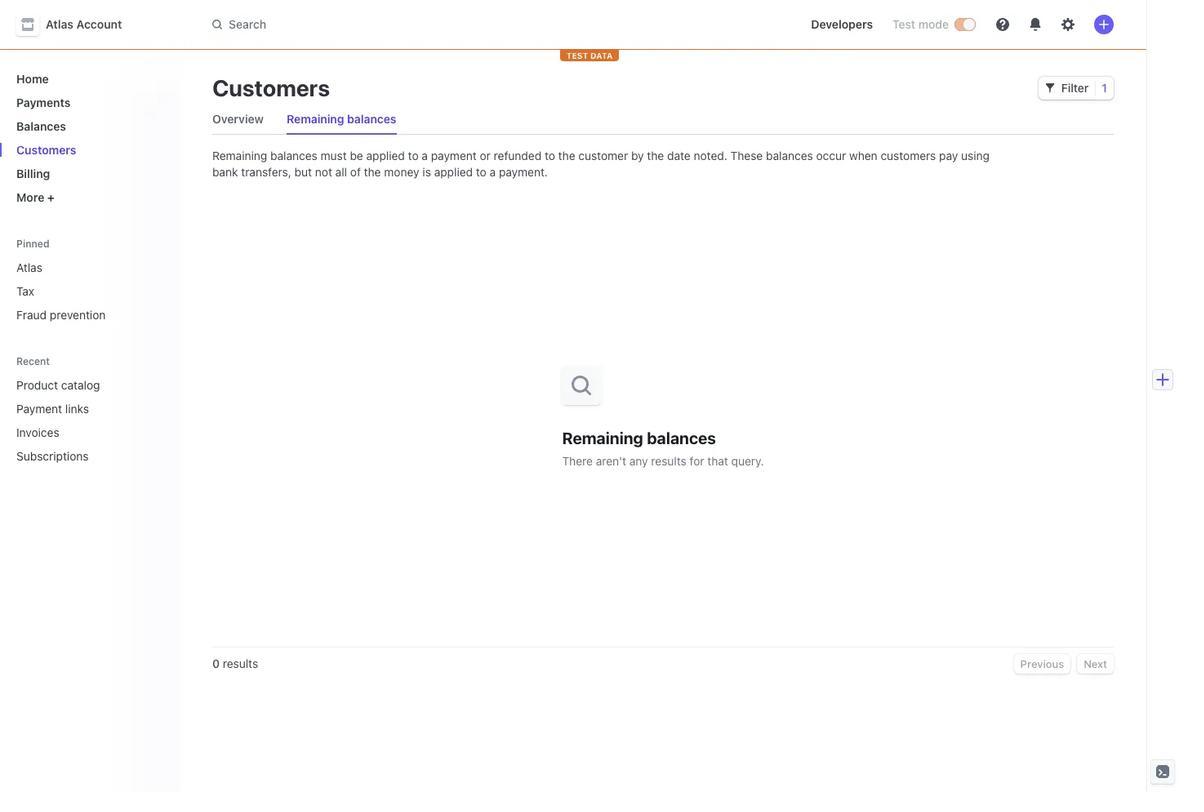 Task type: locate. For each thing, give the bounding box(es) containing it.
balances inside remaining balances link
[[347, 112, 397, 126]]

to
[[408, 149, 419, 163], [545, 149, 556, 163], [476, 165, 487, 179]]

0 horizontal spatial atlas
[[16, 261, 42, 275]]

test
[[893, 17, 916, 31]]

remaining inside tab list
[[287, 112, 344, 126]]

aren't
[[596, 454, 627, 468]]

atlas for atlas
[[16, 261, 42, 275]]

+
[[47, 190, 55, 204]]

balances up for
[[647, 429, 717, 447]]

the
[[559, 149, 576, 163], [647, 149, 664, 163], [364, 165, 381, 179]]

product
[[16, 378, 58, 392]]

more +
[[16, 190, 55, 204]]

0 vertical spatial results
[[652, 454, 687, 468]]

more
[[16, 190, 44, 204]]

results right the 0
[[223, 657, 258, 671]]

1 horizontal spatial applied
[[434, 165, 473, 179]]

0 vertical spatial remaining
[[287, 112, 344, 126]]

date
[[668, 149, 691, 163]]

0 horizontal spatial a
[[422, 149, 428, 163]]

applied down "payment" on the left of the page
[[434, 165, 473, 179]]

the right of
[[364, 165, 381, 179]]

0 horizontal spatial applied
[[366, 149, 405, 163]]

to down the or
[[476, 165, 487, 179]]

tab list
[[206, 105, 1114, 135]]

1 horizontal spatial the
[[559, 149, 576, 163]]

1
[[1103, 81, 1108, 95]]

1 horizontal spatial customers
[[212, 74, 330, 101]]

0 horizontal spatial remaining
[[212, 149, 267, 163]]

catalog
[[61, 378, 100, 392]]

or
[[480, 149, 491, 163]]

1 vertical spatial atlas
[[16, 261, 42, 275]]

0 horizontal spatial customers
[[16, 143, 76, 157]]

test mode
[[893, 17, 949, 31]]

billing
[[16, 167, 50, 181]]

payment.
[[499, 165, 548, 179]]

balances
[[347, 112, 397, 126], [271, 149, 318, 163], [766, 149, 814, 163], [647, 429, 717, 447]]

0 horizontal spatial results
[[223, 657, 258, 671]]

results left for
[[652, 454, 687, 468]]

2 vertical spatial remaining
[[563, 429, 644, 447]]

1 vertical spatial applied
[[434, 165, 473, 179]]

Search search field
[[203, 9, 663, 40]]

pay
[[940, 149, 959, 163]]

but
[[295, 165, 312, 179]]

remaining up bank
[[212, 149, 267, 163]]

product catalog link
[[10, 372, 144, 399]]

1 horizontal spatial a
[[490, 165, 496, 179]]

by
[[632, 149, 644, 163]]

atlas down pinned
[[16, 261, 42, 275]]

remaining up the aren't
[[563, 429, 644, 447]]

be
[[350, 149, 363, 163]]

atlas link
[[10, 254, 167, 281]]

remaining balances link
[[280, 108, 403, 131]]

applied up "money"
[[366, 149, 405, 163]]

customers up overview
[[212, 74, 330, 101]]

help image
[[997, 18, 1010, 31]]

the right the by
[[647, 149, 664, 163]]

1 horizontal spatial remaining
[[287, 112, 344, 126]]

results
[[652, 454, 687, 468], [223, 657, 258, 671]]

2 horizontal spatial remaining
[[563, 429, 644, 447]]

balances for remaining balances there aren't any results for that query.
[[647, 429, 717, 447]]

0 vertical spatial applied
[[366, 149, 405, 163]]

to up "money"
[[408, 149, 419, 163]]

home link
[[10, 65, 167, 92]]

links
[[65, 402, 89, 416]]

developers
[[812, 17, 873, 31]]

invoices link
[[10, 419, 144, 446]]

customers
[[212, 74, 330, 101], [16, 143, 76, 157]]

atlas left account
[[46, 17, 74, 31]]

remaining
[[287, 112, 344, 126], [212, 149, 267, 163], [563, 429, 644, 447]]

1 vertical spatial customers
[[16, 143, 76, 157]]

1 vertical spatial a
[[490, 165, 496, 179]]

payment
[[431, 149, 477, 163]]

balances up but
[[271, 149, 318, 163]]

subscriptions
[[16, 449, 89, 463]]

balances up be
[[347, 112, 397, 126]]

remaining inside remaining balances must be applied to a payment or refunded to the customer by the date noted. these balances occur when customers pay using bank transfers, but not all of the money is applied to a payment.
[[212, 149, 267, 163]]

0 vertical spatial atlas
[[46, 17, 74, 31]]

data
[[591, 51, 613, 60]]

billing link
[[10, 160, 167, 187]]

when
[[850, 149, 878, 163]]

remaining for remaining balances must be applied to a payment or refunded to the customer by the date noted. these balances occur when customers pay using bank transfers, but not all of the money is applied to a payment.
[[212, 149, 267, 163]]

1 horizontal spatial results
[[652, 454, 687, 468]]

payment links
[[16, 402, 89, 416]]

customer
[[579, 149, 628, 163]]

the left customer
[[559, 149, 576, 163]]

is
[[423, 165, 431, 179]]

atlas for atlas account
[[46, 17, 74, 31]]

occur
[[817, 149, 847, 163]]

atlas
[[46, 17, 74, 31], [16, 261, 42, 275]]

that
[[708, 454, 729, 468]]

svg image
[[1046, 83, 1055, 93]]

remaining inside remaining balances there aren't any results for that query.
[[563, 429, 644, 447]]

remaining balances
[[287, 112, 397, 126]]

0 horizontal spatial the
[[364, 165, 381, 179]]

a
[[422, 149, 428, 163], [490, 165, 496, 179]]

customers down "balances"
[[16, 143, 76, 157]]

customers link
[[10, 136, 167, 163]]

balances inside remaining balances there aren't any results for that query.
[[647, 429, 717, 447]]

remaining up must
[[287, 112, 344, 126]]

a down the or
[[490, 165, 496, 179]]

test
[[567, 51, 589, 60]]

0 horizontal spatial to
[[408, 149, 419, 163]]

a up is at the left top of the page
[[422, 149, 428, 163]]

customers inside core navigation links element
[[16, 143, 76, 157]]

0 vertical spatial customers
[[212, 74, 330, 101]]

remaining for remaining balances there aren't any results for that query.
[[563, 429, 644, 447]]

atlas inside 'pinned' element
[[16, 261, 42, 275]]

payment
[[16, 402, 62, 416]]

prevention
[[50, 308, 106, 322]]

remaining for remaining balances
[[287, 112, 344, 126]]

2 horizontal spatial to
[[545, 149, 556, 163]]

1 horizontal spatial atlas
[[46, 17, 74, 31]]

1 vertical spatial results
[[223, 657, 258, 671]]

atlas account button
[[16, 13, 138, 36]]

not
[[315, 165, 332, 179]]

to up payment.
[[545, 149, 556, 163]]

1 vertical spatial remaining
[[212, 149, 267, 163]]

there
[[563, 454, 593, 468]]

0
[[212, 657, 220, 671]]

atlas inside button
[[46, 17, 74, 31]]

using
[[962, 149, 990, 163]]

tab list containing overview
[[206, 105, 1114, 135]]

applied
[[366, 149, 405, 163], [434, 165, 473, 179]]

atlas account
[[46, 17, 122, 31]]



Task type: describe. For each thing, give the bounding box(es) containing it.
search
[[229, 17, 266, 31]]

of
[[350, 165, 361, 179]]

recent
[[16, 355, 50, 368]]

fraud
[[16, 308, 47, 322]]

transfers,
[[241, 165, 292, 179]]

subscriptions link
[[10, 443, 144, 470]]

core navigation links element
[[10, 65, 167, 211]]

bank
[[212, 165, 238, 179]]

remaining balances must be applied to a payment or refunded to the customer by the date noted. these balances occur when customers pay using bank transfers, but not all of the money is applied to a payment.
[[212, 149, 990, 179]]

for
[[690, 454, 705, 468]]

balances link
[[10, 113, 167, 140]]

balances for remaining balances
[[347, 112, 397, 126]]

tax
[[16, 284, 34, 298]]

0 vertical spatial a
[[422, 149, 428, 163]]

previous button
[[1015, 654, 1071, 674]]

remaining balances there aren't any results for that query.
[[563, 429, 764, 468]]

customers
[[881, 149, 937, 163]]

pinned navigation links element
[[10, 237, 167, 328]]

payments
[[16, 96, 71, 109]]

test data
[[567, 51, 613, 60]]

pinned
[[16, 238, 50, 250]]

must
[[321, 149, 347, 163]]

refunded
[[494, 149, 542, 163]]

next button
[[1078, 654, 1114, 674]]

account
[[76, 17, 122, 31]]

notifications image
[[1030, 18, 1043, 31]]

next
[[1084, 658, 1108, 671]]

payments link
[[10, 89, 167, 116]]

balances
[[16, 119, 66, 133]]

product catalog
[[16, 378, 100, 392]]

all
[[336, 165, 347, 179]]

filter
[[1062, 81, 1090, 95]]

home
[[16, 72, 49, 86]]

mode
[[919, 17, 949, 31]]

recent element
[[0, 372, 180, 470]]

pinned element
[[10, 254, 167, 328]]

payment links link
[[10, 395, 144, 422]]

previous
[[1021, 658, 1065, 671]]

noted.
[[694, 149, 728, 163]]

tax link
[[10, 278, 167, 305]]

developers link
[[805, 11, 880, 38]]

overview link
[[206, 108, 270, 131]]

invoices
[[16, 426, 59, 440]]

results inside remaining balances there aren't any results for that query.
[[652, 454, 687, 468]]

query.
[[732, 454, 764, 468]]

fraud prevention
[[16, 308, 106, 322]]

0 results
[[212, 657, 258, 671]]

overview
[[212, 112, 264, 126]]

Search text field
[[203, 9, 663, 40]]

balances for remaining balances must be applied to a payment or refunded to the customer by the date noted. these balances occur when customers pay using bank transfers, but not all of the money is applied to a payment.
[[271, 149, 318, 163]]

1 horizontal spatial to
[[476, 165, 487, 179]]

any
[[630, 454, 648, 468]]

fraud prevention link
[[10, 302, 167, 328]]

settings image
[[1062, 18, 1075, 31]]

2 horizontal spatial the
[[647, 149, 664, 163]]

recent navigation links element
[[0, 355, 180, 470]]

money
[[384, 165, 420, 179]]

balances left occur at top
[[766, 149, 814, 163]]

these
[[731, 149, 763, 163]]



Task type: vqa. For each thing, say whether or not it's contained in the screenshot.
'Fraud'
yes



